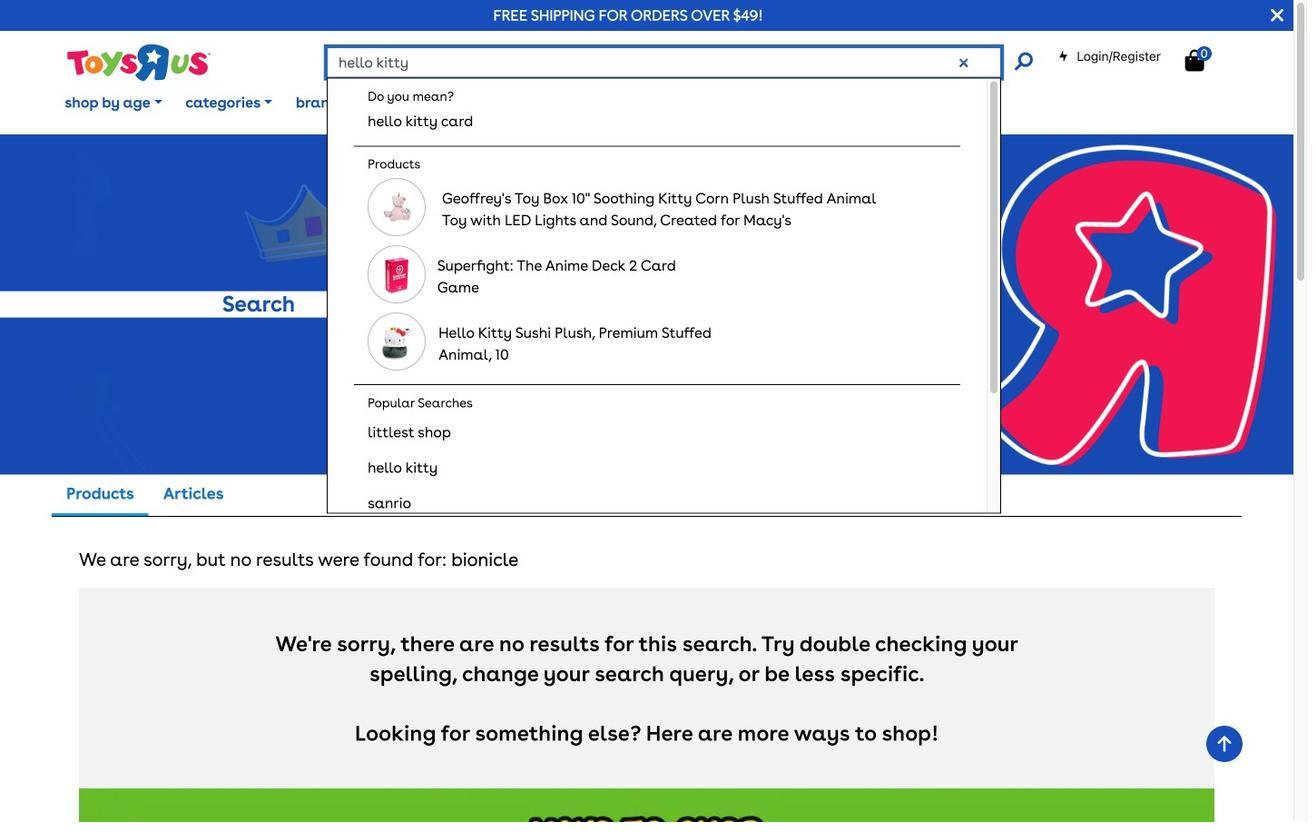 Task type: vqa. For each thing, say whether or not it's contained in the screenshot.
Main Content
yes



Task type: describe. For each thing, give the bounding box(es) containing it.
ways to shop image
[[79, 788, 1215, 822]]

hello kitty sushi plush, premium stuffed animal, 10 image
[[381, 322, 413, 362]]

geoffrey's toy box 10" soothing kitty corn plush stuffed animal toy with led lights and sound, created for macy's image
[[381, 188, 413, 227]]

toys r us image
[[65, 42, 211, 83]]

Enter Keyword or Item No. search field
[[327, 47, 1002, 78]]



Task type: locate. For each thing, give the bounding box(es) containing it.
superfight: the anime deck 2 card game image
[[377, 255, 417, 295]]

menu bar
[[53, 71, 1294, 134]]

tab list
[[52, 475, 238, 516]]

None search field
[[327, 47, 1034, 672]]

shopping bag image
[[1186, 50, 1205, 71]]

close button image
[[1272, 5, 1284, 25]]

main content
[[0, 134, 1294, 822]]

list box
[[354, 79, 961, 672]]



